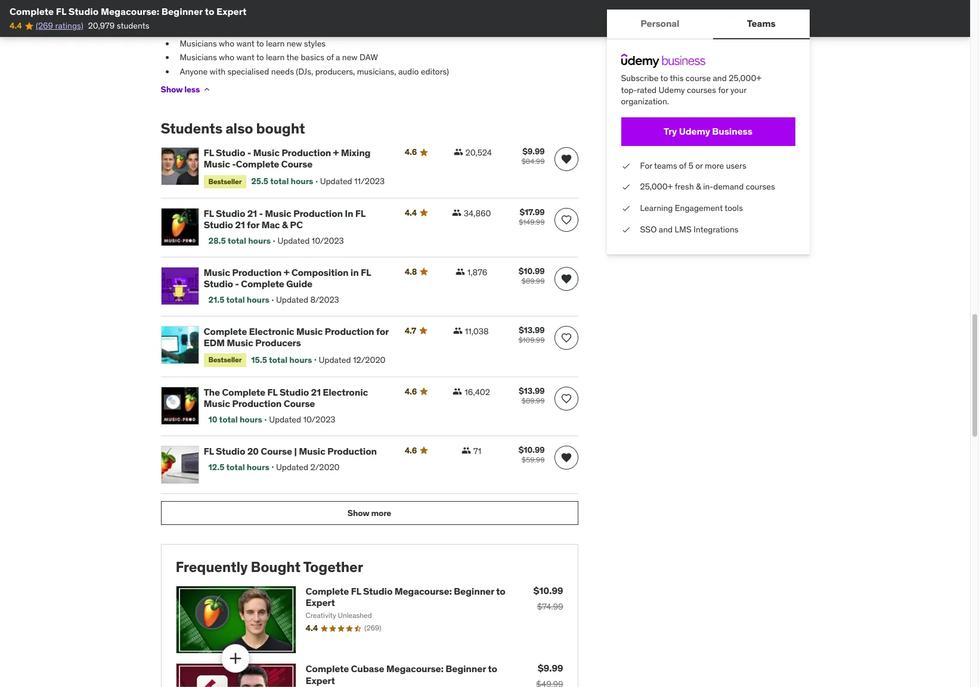 Task type: vqa. For each thing, say whether or not it's contained in the screenshot.
$109.99
yes



Task type: describe. For each thing, give the bounding box(es) containing it.
$74.99
[[537, 602, 563, 612]]

updated left 11/2023
[[320, 176, 352, 187]]

complete inside complete cubase megacourse: beginner to expert
[[306, 663, 349, 675]]

studio up ratings)
[[68, 5, 99, 17]]

frequently bought together
[[176, 558, 363, 577]]

xsmall image for 16,402
[[453, 387, 462, 396]]

$9.99 for $9.99
[[538, 663, 563, 675]]

fresh
[[675, 181, 694, 192]]

$59.99
[[522, 455, 545, 464]]

teams
[[747, 18, 776, 29]]

music right '|'
[[299, 445, 325, 457]]

updated 10/2023 for 21
[[269, 414, 335, 425]]

production inside fl studio 21 - music production in fl studio 21 for mac & pc
[[293, 207, 343, 219]]

10/2023 for production
[[312, 236, 344, 246]]

total for +
[[226, 295, 245, 305]]

- down students also bought
[[232, 158, 236, 170]]

teams
[[654, 160, 677, 171]]

editors)
[[421, 66, 449, 77]]

musicians who want to learn new styles musicians who want to learn the basics of a new daw anyone with specialised needs (djs, producers, musicians, audio editors)
[[180, 38, 449, 77]]

users
[[726, 160, 746, 171]]

1 learn from the top
[[266, 38, 285, 49]]

expert for complete fl studio megacourse: beginner to expert creativity unleashed
[[306, 597, 335, 609]]

10
[[208, 414, 217, 425]]

16,402
[[465, 387, 490, 397]]

& inside fl studio 21 - music production in fl studio 21 for mac & pc
[[282, 219, 288, 231]]

$9.99 $84.99
[[521, 146, 545, 166]]

course inside the complete fl studio 21 electronic music production course
[[284, 398, 315, 410]]

studio inside complete fl studio megacourse: beginner to expert creativity unleashed
[[363, 585, 393, 597]]

students also bought
[[161, 119, 305, 138]]

updated 12/2020
[[319, 355, 386, 365]]

|
[[294, 445, 297, 457]]

mixing
[[341, 147, 371, 159]]

- inside fl studio 21 - music production in fl studio 21 for mac & pc
[[259, 207, 263, 219]]

music up 15.5
[[227, 337, 253, 349]]

xsmall image for sso and lms integrations
[[621, 224, 631, 236]]

this
[[670, 73, 684, 83]]

$13.99 for complete electronic music production for edm music producers
[[519, 325, 545, 336]]

wishlist image for fl studio - music production + mixing music -complete course
[[560, 153, 572, 165]]

complete inside fl studio - music production + mixing music -complete course
[[236, 158, 279, 170]]

music down the "updated 8/2023"
[[296, 325, 323, 337]]

organization.
[[621, 96, 669, 107]]

megacourse: for complete fl studio megacourse: beginner to expert creativity unleashed
[[395, 585, 452, 597]]

in-
[[703, 181, 713, 192]]

8/2023
[[310, 295, 339, 305]]

to inside subscribe to this course and 25,000+ top‑rated udemy courses for your organization.
[[660, 73, 668, 83]]

xsmall image for 11,038
[[453, 326, 463, 336]]

complete fl studio megacourse: beginner to expert link
[[306, 585, 505, 609]]

bought
[[251, 558, 300, 577]]

hours for composition
[[247, 295, 269, 305]]

production inside the complete fl studio 21 electronic music production course
[[232, 398, 282, 410]]

updated 8/2023
[[276, 295, 339, 305]]

fl studio 20 course | music production link
[[204, 445, 390, 457]]

complete inside the music production + composition in fl studio - complete guide
[[241, 278, 284, 290]]

production inside fl studio - music production + mixing music -complete course
[[282, 147, 331, 159]]

1 who from the top
[[219, 38, 234, 49]]

updated 11/2023
[[320, 176, 385, 187]]

music production + composition in fl studio - complete guide
[[204, 266, 371, 290]]

fl studio - music production + mixing music -complete course link
[[204, 147, 390, 170]]

complete up (269
[[10, 5, 54, 17]]

courses inside subscribe to this course and 25,000+ top‑rated udemy courses for your organization.
[[687, 84, 716, 95]]

1 horizontal spatial &
[[696, 181, 701, 192]]

show less
[[161, 84, 200, 95]]

of inside musicians who want to learn new styles musicians who want to learn the basics of a new daw anyone with specialised needs (djs, producers, musicians, audio editors)
[[326, 52, 334, 63]]

basics
[[301, 52, 324, 63]]

students
[[161, 119, 222, 138]]

for inside fl studio 21 - music production in fl studio 21 for mac & pc
[[247, 219, 259, 231]]

top‑rated
[[621, 84, 657, 95]]

- down also at the top
[[247, 147, 251, 159]]

$10.99 $89.99
[[519, 266, 545, 286]]

xsmall image for for teams of 5 or more users
[[621, 160, 631, 172]]

the
[[204, 386, 220, 398]]

expert inside complete cubase megacourse: beginner to expert
[[306, 675, 335, 687]]

course inside fl studio - music production + mixing music -complete course
[[281, 158, 313, 170]]

learning engagement tools
[[640, 203, 743, 213]]

fl inside "fl studio 20 course | music production" link
[[204, 445, 214, 457]]

2 want from the top
[[236, 52, 254, 63]]

28.5
[[208, 236, 226, 246]]

show more button
[[161, 502, 578, 525]]

4.6 for fl studio - music production + mixing music -complete course
[[405, 147, 417, 158]]

10 total hours
[[208, 414, 262, 425]]

engagement
[[675, 203, 723, 213]]

$10.99 for fl studio 20 course | music production
[[519, 445, 545, 455]]

and inside subscribe to this course and 25,000+ top‑rated udemy courses for your organization.
[[713, 73, 727, 83]]

wishlist image for complete electronic music production for edm music producers
[[560, 332, 572, 344]]

total right 25.5
[[270, 176, 289, 187]]

xsmall image inside show less button
[[202, 85, 212, 94]]

daw
[[359, 52, 378, 63]]

(269 ratings)
[[36, 21, 83, 31]]

fl inside the music production + composition in fl studio - complete guide
[[361, 266, 371, 278]]

$109.99
[[518, 336, 545, 345]]

udemy inside subscribe to this course and 25,000+ top‑rated udemy courses for your organization.
[[659, 84, 685, 95]]

edm
[[204, 337, 225, 349]]

2/2020
[[310, 462, 340, 473]]

for inside complete electronic music production for edm music producers
[[376, 325, 389, 337]]

hours for -
[[248, 236, 271, 246]]

complete cubase megacourse: beginner to expert
[[306, 663, 497, 687]]

$10.99 $59.99
[[519, 445, 545, 464]]

$149.99
[[519, 218, 545, 227]]

megacourse: for complete fl studio megacourse: beginner to expert
[[101, 5, 159, 17]]

beginner inside complete cubase megacourse: beginner to expert
[[446, 663, 486, 675]]

guide
[[286, 278, 312, 290]]

ratings)
[[55, 21, 83, 31]]

fl studio 20 course | music production
[[204, 445, 377, 457]]

wishlist image for the complete fl studio 21 electronic music production course
[[560, 393, 572, 405]]

20,524
[[465, 147, 492, 158]]

producers,
[[315, 66, 355, 77]]

or
[[695, 160, 703, 171]]

1 want from the top
[[236, 38, 254, 49]]

studio inside the music production + composition in fl studio - complete guide
[[204, 278, 233, 290]]

2 who from the top
[[219, 52, 234, 63]]

2 horizontal spatial 4.4
[[405, 207, 417, 218]]

12/2020
[[353, 355, 386, 365]]

20,979 students
[[88, 21, 149, 31]]

hours for course
[[247, 462, 269, 473]]

expert for complete fl studio megacourse: beginner to expert
[[216, 5, 247, 17]]

xsmall image for learning engagement tools
[[621, 203, 631, 214]]

frequently
[[176, 558, 248, 577]]

music down bought
[[253, 147, 280, 159]]

to inside complete fl studio megacourse: beginner to expert creativity unleashed
[[496, 585, 505, 597]]

show more
[[348, 508, 391, 519]]

udemy business image
[[621, 54, 705, 68]]

complete inside complete electronic music production for edm music producers
[[204, 325, 247, 337]]

0 horizontal spatial 25,000+
[[640, 181, 673, 192]]

try
[[664, 125, 677, 137]]

beginner for complete fl studio megacourse: beginner to expert
[[161, 5, 203, 17]]

$17.99
[[520, 207, 545, 218]]

1 horizontal spatial 21
[[247, 207, 257, 219]]

updated for fl
[[276, 295, 308, 305]]

2 musicians from the top
[[180, 52, 217, 63]]

25,000+ inside subscribe to this course and 25,000+ top‑rated udemy courses for your organization.
[[729, 73, 761, 83]]

demand
[[713, 181, 744, 192]]

anyone
[[180, 66, 208, 77]]

1 vertical spatial new
[[342, 52, 357, 63]]

hours down the complete electronic music production for edm music producers link on the left
[[289, 355, 312, 365]]

25.5
[[251, 176, 268, 187]]

electronic inside complete electronic music production for edm music producers
[[249, 325, 294, 337]]

course
[[686, 73, 711, 83]]

less
[[184, 84, 200, 95]]

0 horizontal spatial 21
[[235, 219, 245, 231]]

5
[[688, 160, 693, 171]]

34,860
[[464, 208, 491, 219]]

wishlist image for music production + composition in fl studio - complete guide
[[560, 273, 572, 285]]

production inside the music production + composition in fl studio - complete guide
[[232, 266, 282, 278]]

updated for electronic
[[269, 414, 301, 425]]

updated 10/2023 for music
[[277, 236, 344, 246]]

$13.99 $109.99
[[518, 325, 545, 345]]

show for show less
[[161, 84, 183, 95]]

complete inside complete fl studio megacourse: beginner to expert creativity unleashed
[[306, 585, 349, 597]]

personal button
[[607, 10, 713, 38]]

pc
[[290, 219, 303, 231]]

hours for studio
[[240, 414, 262, 425]]



Task type: locate. For each thing, give the bounding box(es) containing it.
0 vertical spatial $89.99
[[521, 277, 545, 286]]

xsmall image left 11,038
[[453, 326, 463, 336]]

0 horizontal spatial for
[[247, 219, 259, 231]]

wishlist image right $59.99 in the right of the page
[[560, 452, 572, 464]]

0 vertical spatial &
[[696, 181, 701, 192]]

wishlist image right "$84.99"
[[560, 153, 572, 165]]

music up 10
[[204, 398, 230, 410]]

new
[[287, 38, 302, 49], [342, 52, 357, 63]]

0 vertical spatial courses
[[687, 84, 716, 95]]

expert inside complete fl studio megacourse: beginner to expert creativity unleashed
[[306, 597, 335, 609]]

needs
[[271, 66, 294, 77]]

1 bestseller from the top
[[208, 177, 242, 186]]

production down bought
[[282, 147, 331, 159]]

1 vertical spatial more
[[371, 508, 391, 519]]

xsmall image left 71
[[461, 446, 471, 455]]

1 horizontal spatial show
[[348, 508, 369, 519]]

electronic up 15.5 total hours
[[249, 325, 294, 337]]

xsmall image
[[202, 85, 212, 94], [453, 147, 463, 157], [621, 160, 631, 172], [621, 181, 631, 193], [452, 208, 461, 218], [455, 267, 465, 277], [453, 387, 462, 396]]

composition
[[291, 266, 348, 278]]

for left your
[[718, 84, 728, 95]]

0 vertical spatial 4.4
[[10, 21, 22, 31]]

0 vertical spatial learn
[[266, 38, 285, 49]]

0 vertical spatial $13.99
[[519, 325, 545, 336]]

updated 10/2023 down pc
[[277, 236, 344, 246]]

$17.99 $149.99
[[519, 207, 545, 227]]

3 4.6 from the top
[[405, 445, 417, 456]]

2 vertical spatial 4.6
[[405, 445, 417, 456]]

1 vertical spatial wishlist image
[[560, 214, 572, 226]]

21 inside the complete fl studio 21 electronic music production course
[[311, 386, 321, 398]]

fl studio 21 - music production in fl studio 21 for mac & pc link
[[204, 207, 390, 231]]

updated left 12/2020
[[319, 355, 351, 365]]

complete cubase megacourse: beginner to expert link
[[306, 663, 497, 687]]

complete down together
[[306, 585, 349, 597]]

learning
[[640, 203, 673, 213]]

students
[[117, 21, 149, 31]]

sso
[[640, 224, 657, 235]]

of left a
[[326, 52, 334, 63]]

of left 5
[[679, 160, 686, 171]]

1 vertical spatial +
[[284, 266, 289, 278]]

1 vertical spatial 4.6
[[405, 386, 417, 397]]

10/2023 for electronic
[[303, 414, 335, 425]]

updated down guide
[[276, 295, 308, 305]]

xsmall image for 34,860
[[452, 208, 461, 218]]

updated down pc
[[277, 236, 310, 246]]

0 vertical spatial of
[[326, 52, 334, 63]]

studio
[[68, 5, 99, 17], [216, 147, 245, 159], [216, 207, 245, 219], [204, 219, 233, 231], [204, 278, 233, 290], [279, 386, 309, 398], [216, 445, 245, 457], [363, 585, 393, 597]]

$10.99 down $149.99
[[519, 266, 545, 277]]

and right course
[[713, 73, 727, 83]]

hours down "20"
[[247, 462, 269, 473]]

bestseller for fl studio - music production + mixing music -complete course
[[208, 177, 242, 186]]

fl studio 21 - music production in fl studio 21 for mac & pc
[[204, 207, 365, 231]]

megacourse: inside complete fl studio megacourse: beginner to expert creativity unleashed
[[395, 585, 452, 597]]

1 musicians from the top
[[180, 38, 217, 49]]

updated down the complete fl studio 21 electronic music production course
[[269, 414, 301, 425]]

xsmall image left sso
[[621, 224, 631, 236]]

15.5 total hours
[[251, 355, 312, 365]]

subscribe to this course and 25,000+ top‑rated udemy courses for your organization.
[[621, 73, 761, 107]]

total for fl
[[219, 414, 238, 425]]

1 horizontal spatial more
[[705, 160, 724, 171]]

complete up 10 total hours
[[222, 386, 265, 398]]

try udemy business
[[664, 125, 752, 137]]

complete
[[10, 5, 54, 17], [236, 158, 279, 170], [241, 278, 284, 290], [204, 325, 247, 337], [222, 386, 265, 398], [306, 585, 349, 597], [306, 663, 349, 675]]

tab list containing personal
[[607, 10, 809, 39]]

for teams of 5 or more users
[[640, 160, 746, 171]]

courses down course
[[687, 84, 716, 95]]

show less button
[[161, 78, 212, 102]]

0 vertical spatial electronic
[[249, 325, 294, 337]]

try udemy business link
[[621, 117, 795, 146]]

2 4.6 from the top
[[405, 386, 417, 397]]

complete inside the complete fl studio 21 electronic music production course
[[222, 386, 265, 398]]

course down 15.5 total hours
[[284, 398, 315, 410]]

+ inside the music production + composition in fl studio - complete guide
[[284, 266, 289, 278]]

xsmall image left 1,876
[[455, 267, 465, 277]]

1 vertical spatial updated 10/2023
[[269, 414, 335, 425]]

hours down 'fl studio - music production + mixing music -complete course' link
[[291, 176, 313, 187]]

production up "21.5 total hours" on the left top of the page
[[232, 266, 282, 278]]

0 vertical spatial new
[[287, 38, 302, 49]]

$89.99 inside $10.99 $89.99
[[521, 277, 545, 286]]

production inside complete electronic music production for edm music producers
[[325, 325, 374, 337]]

0 vertical spatial 4.6
[[405, 147, 417, 158]]

0 vertical spatial 10/2023
[[312, 236, 344, 246]]

styles
[[304, 38, 326, 49]]

udemy down this
[[659, 84, 685, 95]]

music
[[253, 147, 280, 159], [204, 158, 230, 170], [265, 207, 291, 219], [204, 266, 230, 278], [296, 325, 323, 337], [227, 337, 253, 349], [204, 398, 230, 410], [299, 445, 325, 457]]

megacourse: inside complete cubase megacourse: beginner to expert
[[386, 663, 444, 675]]

music inside fl studio 21 - music production in fl studio 21 for mac & pc
[[265, 207, 291, 219]]

fl inside the complete fl studio 21 electronic music production course
[[267, 386, 277, 398]]

studio down 15.5 total hours
[[279, 386, 309, 398]]

2 learn from the top
[[266, 52, 285, 63]]

producers
[[255, 337, 301, 349]]

audio
[[398, 66, 419, 77]]

courses
[[687, 84, 716, 95], [746, 181, 775, 192]]

0 vertical spatial wishlist image
[[560, 153, 572, 165]]

electronic inside the complete fl studio 21 electronic music production course
[[323, 386, 368, 398]]

your
[[730, 84, 746, 95]]

fl inside fl studio - music production + mixing music -complete course
[[204, 147, 214, 159]]

1 horizontal spatial courses
[[746, 181, 775, 192]]

1 horizontal spatial for
[[376, 325, 389, 337]]

together
[[303, 558, 363, 577]]

0 vertical spatial +
[[333, 147, 339, 159]]

udemy inside the try udemy business link
[[679, 125, 710, 137]]

music inside the music production + composition in fl studio - complete guide
[[204, 266, 230, 278]]

for left mac at the top
[[247, 219, 259, 231]]

fl inside complete fl studio megacourse: beginner to expert creativity unleashed
[[351, 585, 361, 597]]

wishlist image
[[560, 153, 572, 165], [560, 214, 572, 226]]

1 horizontal spatial of
[[679, 160, 686, 171]]

1 vertical spatial courses
[[746, 181, 775, 192]]

1 horizontal spatial 25,000+
[[729, 73, 761, 83]]

$13.99 inside $13.99 $109.99
[[519, 325, 545, 336]]

2 vertical spatial course
[[261, 445, 292, 457]]

0 vertical spatial 25,000+
[[729, 73, 761, 83]]

1 4.6 from the top
[[405, 147, 417, 158]]

4.8
[[405, 266, 417, 277]]

$84.99
[[521, 157, 545, 166]]

(269)
[[364, 624, 381, 633]]

studio inside fl studio - music production + mixing music -complete course
[[216, 147, 245, 159]]

fl
[[56, 5, 66, 17], [204, 147, 214, 159], [204, 207, 214, 219], [355, 207, 365, 219], [361, 266, 371, 278], [267, 386, 277, 398], [204, 445, 214, 457], [351, 585, 361, 597]]

1,876
[[467, 267, 487, 278]]

subscribe
[[621, 73, 659, 83]]

for inside subscribe to this course and 25,000+ top‑rated udemy courses for your organization.
[[718, 84, 728, 95]]

wishlist image
[[560, 273, 572, 285], [560, 332, 572, 344], [560, 393, 572, 405], [560, 452, 572, 464]]

course
[[281, 158, 313, 170], [284, 398, 315, 410], [261, 445, 292, 457]]

wishlist image right $10.99 $89.99 at the top right
[[560, 273, 572, 285]]

1 vertical spatial expert
[[306, 597, 335, 609]]

2 vertical spatial expert
[[306, 675, 335, 687]]

studio up 28.5
[[204, 219, 233, 231]]

2 vertical spatial for
[[376, 325, 389, 337]]

1 wishlist image from the top
[[560, 153, 572, 165]]

music production + composition in fl studio - complete guide link
[[204, 266, 390, 290]]

creativity
[[306, 611, 336, 620]]

15.5
[[251, 355, 267, 365]]

also
[[225, 119, 253, 138]]

want
[[236, 38, 254, 49], [236, 52, 254, 63]]

$9.99 for $9.99 $84.99
[[522, 146, 545, 157]]

0 vertical spatial $9.99
[[522, 146, 545, 157]]

$89.99 for fl
[[521, 277, 545, 286]]

0 vertical spatial and
[[713, 73, 727, 83]]

269 reviews element
[[364, 624, 381, 634]]

$89.99 for electronic
[[521, 396, 545, 405]]

0 vertical spatial for
[[718, 84, 728, 95]]

studio up 12.5 total hours
[[216, 445, 245, 457]]

xsmall image left fresh
[[621, 181, 631, 193]]

20
[[247, 445, 259, 457]]

more inside button
[[371, 508, 391, 519]]

1 $89.99 from the top
[[521, 277, 545, 286]]

beginner for complete fl studio megacourse: beginner to expert creativity unleashed
[[454, 585, 494, 597]]

1 vertical spatial who
[[219, 52, 234, 63]]

4.4 left (269
[[10, 21, 22, 31]]

bought
[[256, 119, 305, 138]]

xsmall image for 1,876
[[455, 267, 465, 277]]

1 wishlist image from the top
[[560, 273, 572, 285]]

show for show more
[[348, 508, 369, 519]]

1 horizontal spatial 4.4
[[306, 623, 318, 634]]

25,000+ up your
[[729, 73, 761, 83]]

1 vertical spatial $89.99
[[521, 396, 545, 405]]

0 vertical spatial udemy
[[659, 84, 685, 95]]

1 vertical spatial 10/2023
[[303, 414, 335, 425]]

1 vertical spatial $10.99
[[519, 445, 545, 455]]

beginner inside complete fl studio megacourse: beginner to expert creativity unleashed
[[454, 585, 494, 597]]

$10.99 for music production + composition in fl studio - complete guide
[[519, 266, 545, 277]]

to inside complete cubase megacourse: beginner to expert
[[488, 663, 497, 675]]

studio up the unleashed
[[363, 585, 393, 597]]

xsmall image left learning
[[621, 203, 631, 214]]

0 horizontal spatial and
[[659, 224, 673, 235]]

wishlist image for fl studio 20 course | music production
[[560, 452, 572, 464]]

xsmall image left the 16,402 at the bottom
[[453, 387, 462, 396]]

3 wishlist image from the top
[[560, 393, 572, 405]]

complete fl studio megacourse: beginner to expert creativity unleashed
[[306, 585, 505, 620]]

$9.99
[[522, 146, 545, 157], [538, 663, 563, 675]]

total right 10
[[219, 414, 238, 425]]

production up 2/2020
[[327, 445, 377, 457]]

12.5
[[208, 462, 224, 473]]

2 vertical spatial $10.99
[[533, 585, 563, 597]]

+ inside fl studio - music production + mixing music -complete course
[[333, 147, 339, 159]]

$10.99 right 71
[[519, 445, 545, 455]]

total
[[270, 176, 289, 187], [228, 236, 246, 246], [226, 295, 245, 305], [269, 355, 288, 365], [219, 414, 238, 425], [226, 462, 245, 473]]

+ left composition
[[284, 266, 289, 278]]

12.5 total hours
[[208, 462, 269, 473]]

0 vertical spatial who
[[219, 38, 234, 49]]

25,000+
[[729, 73, 761, 83], [640, 181, 673, 192]]

music down 25.5 total hours
[[265, 207, 291, 219]]

25,000+ fresh & in-demand courses
[[640, 181, 775, 192]]

1 horizontal spatial +
[[333, 147, 339, 159]]

total for 20
[[226, 462, 245, 473]]

(269
[[36, 21, 53, 31]]

4 wishlist image from the top
[[560, 452, 572, 464]]

$10.99 up $74.99
[[533, 585, 563, 597]]

$13.99 down $109.99
[[519, 386, 545, 396]]

complete fl studio megacourse: beginner to expert
[[10, 5, 247, 17]]

mac
[[261, 219, 280, 231]]

studio up 28.5 total hours
[[216, 207, 245, 219]]

total down producers
[[269, 355, 288, 365]]

0 vertical spatial more
[[705, 160, 724, 171]]

lms
[[675, 224, 692, 235]]

total right 21.5
[[226, 295, 245, 305]]

music down students also bought
[[204, 158, 230, 170]]

updated
[[320, 176, 352, 187], [277, 236, 310, 246], [276, 295, 308, 305], [319, 355, 351, 365], [269, 414, 301, 425], [276, 462, 308, 473]]

21 left mac at the top
[[247, 207, 257, 219]]

2 horizontal spatial for
[[718, 84, 728, 95]]

1 vertical spatial electronic
[[323, 386, 368, 398]]

$13.99 down $10.99 $89.99 at the top right
[[519, 325, 545, 336]]

0 vertical spatial beginner
[[161, 5, 203, 17]]

0 horizontal spatial show
[[161, 84, 183, 95]]

$13.99 for the complete fl studio 21 electronic music production course
[[519, 386, 545, 396]]

4.6
[[405, 147, 417, 158], [405, 386, 417, 397], [405, 445, 417, 456]]

2 $89.99 from the top
[[521, 396, 545, 405]]

xsmall image for 20,524
[[453, 147, 463, 157]]

1 vertical spatial $9.99
[[538, 663, 563, 675]]

updated 10/2023 down "the complete fl studio 21 electronic music production course" link on the left bottom of the page
[[269, 414, 335, 425]]

+ left mixing
[[333, 147, 339, 159]]

complete electronic music production for edm music producers
[[204, 325, 389, 349]]

1 horizontal spatial electronic
[[323, 386, 368, 398]]

udemy right try
[[679, 125, 710, 137]]

music inside the complete fl studio 21 electronic music production course
[[204, 398, 230, 410]]

specialised
[[227, 66, 269, 77]]

wishlist image right $149.99
[[560, 214, 572, 226]]

4.4 down creativity
[[306, 623, 318, 634]]

$13.99
[[519, 325, 545, 336], [519, 386, 545, 396]]

total right '12.5'
[[226, 462, 245, 473]]

4.4 up 4.8
[[405, 207, 417, 218]]

- down 25.5
[[259, 207, 263, 219]]

1 vertical spatial bestseller
[[208, 356, 242, 364]]

$9.99 inside the $9.99 $84.99
[[522, 146, 545, 157]]

xsmall image for 71
[[461, 446, 471, 455]]

0 horizontal spatial courses
[[687, 84, 716, 95]]

and right sso
[[659, 224, 673, 235]]

updated down the 'fl studio 20 course | music production' on the left
[[276, 462, 308, 473]]

bestseller left 25.5
[[208, 177, 242, 186]]

2 bestseller from the top
[[208, 356, 242, 364]]

& left pc
[[282, 219, 288, 231]]

1 vertical spatial want
[[236, 52, 254, 63]]

- inside the music production + composition in fl studio - complete guide
[[235, 278, 239, 290]]

1 vertical spatial course
[[284, 398, 315, 410]]

bestseller down edm
[[208, 356, 242, 364]]

0 horizontal spatial 4.4
[[10, 21, 22, 31]]

1 horizontal spatial new
[[342, 52, 357, 63]]

1 horizontal spatial and
[[713, 73, 727, 83]]

xsmall image left for
[[621, 160, 631, 172]]

11/2023
[[354, 176, 385, 187]]

0 horizontal spatial &
[[282, 219, 288, 231]]

new right a
[[342, 52, 357, 63]]

1 vertical spatial learn
[[266, 52, 285, 63]]

4.6 for the complete fl studio 21 electronic music production course
[[405, 386, 417, 397]]

for
[[640, 160, 652, 171]]

0 horizontal spatial electronic
[[249, 325, 294, 337]]

2 vertical spatial beginner
[[446, 663, 486, 675]]

a
[[336, 52, 340, 63]]

20,979
[[88, 21, 115, 31]]

0 vertical spatial musicians
[[180, 38, 217, 49]]

sso and lms integrations
[[640, 224, 739, 235]]

cubase
[[351, 663, 384, 675]]

1 vertical spatial 25,000+
[[640, 181, 673, 192]]

1 vertical spatial of
[[679, 160, 686, 171]]

more
[[705, 160, 724, 171], [371, 508, 391, 519]]

xsmall image left 20,524
[[453, 147, 463, 157]]

1 vertical spatial and
[[659, 224, 673, 235]]

production left in
[[293, 207, 343, 219]]

21.5 total hours
[[208, 295, 269, 305]]

updated for production
[[277, 236, 310, 246]]

in
[[350, 266, 359, 278]]

0 horizontal spatial more
[[371, 508, 391, 519]]

updated for music
[[276, 462, 308, 473]]

4.6 for fl studio 20 course | music production
[[405, 445, 417, 456]]

1 vertical spatial for
[[247, 219, 259, 231]]

0 vertical spatial megacourse:
[[101, 5, 159, 17]]

courses right demand
[[746, 181, 775, 192]]

course left '|'
[[261, 445, 292, 457]]

2 horizontal spatial 21
[[311, 386, 321, 398]]

for left 4.7
[[376, 325, 389, 337]]

2 $13.99 from the top
[[519, 386, 545, 396]]

teams button
[[713, 10, 809, 38]]

$89.99 up the '$10.99 $59.99'
[[521, 396, 545, 405]]

& left the 'in-'
[[696, 181, 701, 192]]

21 up 28.5 total hours
[[235, 219, 245, 231]]

new up the
[[287, 38, 302, 49]]

0 vertical spatial expert
[[216, 5, 247, 17]]

4.4 for (269 ratings)
[[10, 21, 22, 31]]

musicians
[[180, 38, 217, 49], [180, 52, 217, 63]]

21.5
[[208, 295, 224, 305]]

business
[[712, 125, 752, 137]]

1 vertical spatial show
[[348, 508, 369, 519]]

21 down 15.5 total hours
[[311, 386, 321, 398]]

wishlist image right $109.99
[[560, 332, 572, 344]]

wishlist image for fl studio 21 - music production in fl studio 21 for mac & pc
[[560, 214, 572, 226]]

2 wishlist image from the top
[[560, 332, 572, 344]]

complete left cubase
[[306, 663, 349, 675]]

hours down mac at the top
[[248, 236, 271, 246]]

complete down 21.5
[[204, 325, 247, 337]]

0 horizontal spatial of
[[326, 52, 334, 63]]

0 vertical spatial want
[[236, 38, 254, 49]]

1 $13.99 from the top
[[519, 325, 545, 336]]

music up 21.5
[[204, 266, 230, 278]]

course up 25.5 total hours
[[281, 158, 313, 170]]

tab list
[[607, 10, 809, 39]]

2 vertical spatial 4.4
[[306, 623, 318, 634]]

0 vertical spatial course
[[281, 158, 313, 170]]

fl studio - music production + mixing music -complete course
[[204, 147, 371, 170]]

xsmall image left 34,860
[[452, 208, 461, 218]]

0 vertical spatial show
[[161, 84, 183, 95]]

2 vertical spatial megacourse:
[[386, 663, 444, 675]]

0 horizontal spatial new
[[287, 38, 302, 49]]

musicians,
[[357, 66, 396, 77]]

0 vertical spatial bestseller
[[208, 177, 242, 186]]

$10.99
[[519, 266, 545, 277], [519, 445, 545, 455], [533, 585, 563, 597]]

- up "21.5 total hours" on the left top of the page
[[235, 278, 239, 290]]

studio down students also bought
[[216, 147, 245, 159]]

2 wishlist image from the top
[[560, 214, 572, 226]]

1 vertical spatial $13.99
[[519, 386, 545, 396]]

$89.99 inside $13.99 $89.99
[[521, 396, 545, 405]]

0 horizontal spatial +
[[284, 266, 289, 278]]

1 vertical spatial 4.4
[[405, 207, 417, 218]]

71
[[473, 446, 481, 456]]

1 vertical spatial musicians
[[180, 52, 217, 63]]

1 vertical spatial &
[[282, 219, 288, 231]]

xsmall image
[[621, 203, 631, 214], [621, 224, 631, 236], [453, 326, 463, 336], [461, 446, 471, 455]]

4.4 for (269)
[[306, 623, 318, 634]]

1 vertical spatial beginner
[[454, 585, 494, 597]]

who
[[219, 38, 234, 49], [219, 52, 234, 63]]

0 vertical spatial updated 10/2023
[[277, 236, 344, 246]]

1 vertical spatial megacourse:
[[395, 585, 452, 597]]

1 vertical spatial udemy
[[679, 125, 710, 137]]

total right 28.5
[[228, 236, 246, 246]]

production up 10 total hours
[[232, 398, 282, 410]]

bestseller for complete electronic music production for edm music producers
[[208, 356, 242, 364]]

10/2023 down "the complete fl studio 21 electronic music production course" link on the left bottom of the page
[[303, 414, 335, 425]]

&
[[696, 181, 701, 192], [282, 219, 288, 231]]

wishlist image right $13.99 $89.99
[[560, 393, 572, 405]]

studio inside the complete fl studio 21 electronic music production course
[[279, 386, 309, 398]]

28.5 total hours
[[208, 236, 271, 246]]

11,038
[[465, 326, 489, 337]]

xsmall image for 25,000+ fresh & in-demand courses
[[621, 181, 631, 193]]

total for 21
[[228, 236, 246, 246]]

0 vertical spatial $10.99
[[519, 266, 545, 277]]

beginner
[[161, 5, 203, 17], [454, 585, 494, 597], [446, 663, 486, 675]]

integrations
[[694, 224, 739, 235]]



